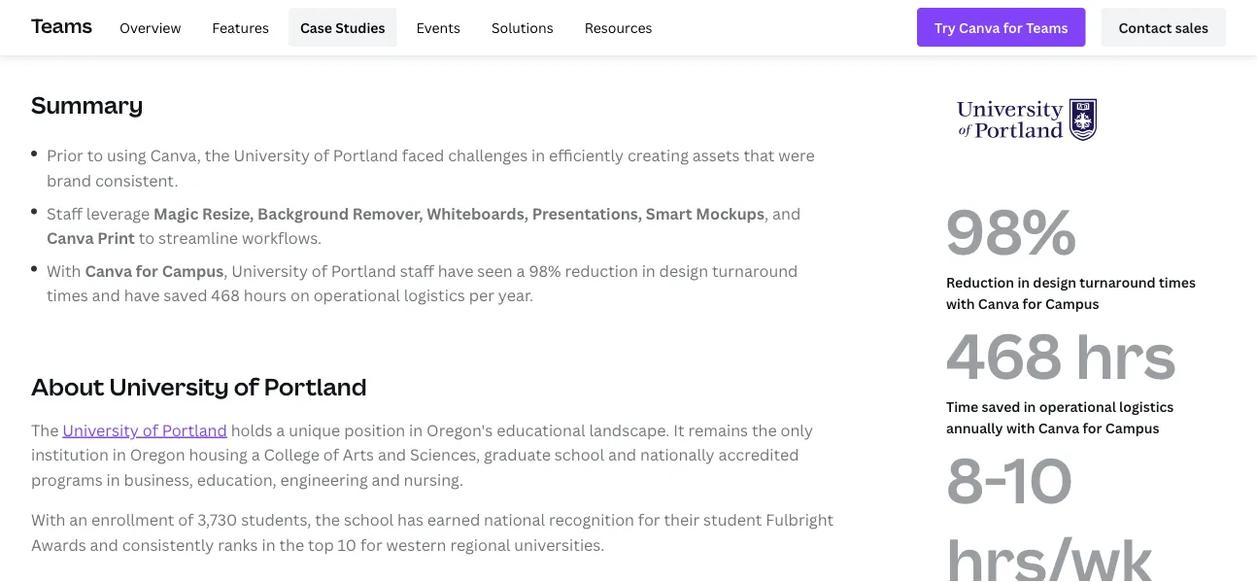 Task type: describe. For each thing, give the bounding box(es) containing it.
business,
[[124, 469, 193, 490]]

3,730
[[197, 509, 237, 530]]

logistics inside 98% reduction in design turnaround times with canva for campus 468 hrs time saved in operational logistics annually with canva for campus 8-10 hrs/wk
[[1119, 397, 1174, 415]]

0 vertical spatial with
[[946, 294, 975, 313]]

efficiently
[[549, 145, 624, 166]]

western
[[386, 534, 446, 555]]

year.
[[498, 285, 533, 306]]

the university of portland
[[31, 419, 227, 440]]

logistics inside , university of portland staff have seen a 98% reduction in design turnaround times and have saved 468 hours on operational logistics per year.
[[404, 285, 465, 306]]

ranks
[[218, 534, 258, 555]]

leverage
[[86, 202, 150, 223]]

engineering
[[280, 469, 368, 490]]

consistently
[[122, 534, 214, 555]]

studies
[[335, 18, 385, 36]]

canva,
[[150, 145, 201, 166]]

times inside , university of portland staff have seen a 98% reduction in design turnaround times and have saved 468 hours on operational logistics per year.
[[47, 285, 88, 306]]

holds a unique position in oregon's educational landscape. it remains the only institution in oregon housing a college of arts and sciences, graduate school and nationally accredited programs in business, education, engineering and nursing.
[[31, 419, 813, 490]]

in inside the with an enrollment of 3,730 students, the school has earned national recognition for their student fulbright awards and consistently ranks in the top 10 for western regional universities.
[[262, 534, 276, 555]]

468 inside 98% reduction in design turnaround times with canva for campus 468 hrs time saved in operational logistics annually with canva for campus 8-10 hrs/wk
[[946, 312, 1063, 397]]

recognition
[[549, 509, 634, 530]]

annually
[[946, 419, 1003, 437]]

in up sciences,
[[409, 419, 423, 440]]

events
[[416, 18, 461, 36]]

in inside "prior to using canva, the university of portland faced challenges in efficiently creating assets that were brand consistent."
[[532, 145, 545, 166]]

0 vertical spatial campus
[[162, 260, 224, 281]]

prior
[[47, 145, 83, 166]]

design inside , university of portland staff have seen a 98% reduction in design turnaround times and have saved 468 hours on operational logistics per year.
[[659, 260, 708, 281]]

per
[[469, 285, 495, 306]]

case
[[300, 18, 332, 36]]

creating
[[628, 145, 689, 166]]

operational inside , university of portland staff have seen a 98% reduction in design turnaround times and have saved 468 hours on operational logistics per year.
[[313, 285, 400, 306]]

staff
[[47, 202, 82, 223]]

saved inside 98% reduction in design turnaround times with canva for campus 468 hrs time saved in operational logistics annually with canva for campus 8-10 hrs/wk
[[982, 397, 1021, 415]]

educational
[[497, 419, 585, 440]]

assets
[[693, 145, 740, 166]]

, inside , university of portland staff have seen a 98% reduction in design turnaround times and have saved 468 hours on operational logistics per year.
[[224, 260, 228, 281]]

canva down reduction
[[978, 294, 1019, 313]]

portland inside "prior to using canva, the university of portland faced challenges in efficiently creating assets that were brand consistent."
[[333, 145, 398, 166]]

with canva for campus
[[47, 260, 224, 281]]

teams
[[31, 11, 92, 38]]

in right time
[[1024, 397, 1036, 415]]

hours
[[244, 285, 287, 306]]

brand
[[47, 170, 91, 191]]

challenges
[[448, 145, 528, 166]]

staff leverage magic resize, background remover, whiteboards, presentations, smart mockups , and canva print to streamline workflows.
[[47, 202, 801, 248]]

an
[[69, 509, 88, 530]]

in down "the university of portland"
[[113, 444, 126, 465]]

overview
[[119, 18, 181, 36]]

of inside "prior to using canva, the university of portland faced challenges in efficiently creating assets that were brand consistent."
[[314, 145, 329, 166]]

unique
[[289, 419, 340, 440]]

background
[[258, 202, 349, 223]]

solutions link
[[480, 8, 565, 47]]

only
[[781, 419, 813, 440]]

landscape.
[[589, 419, 670, 440]]

resize,
[[202, 202, 254, 223]]

design inside 98% reduction in design turnaround times with canva for campus 468 hrs time saved in operational logistics annually with canva for campus 8-10 hrs/wk
[[1033, 273, 1077, 291]]

it
[[674, 419, 685, 440]]

portland for , university of portland staff have seen a 98% reduction in design turnaround times and have saved 468 hours on operational logistics per year.
[[331, 260, 396, 281]]

portland for the university of portland
[[162, 419, 227, 440]]

0 horizontal spatial have
[[124, 285, 160, 306]]

earned
[[427, 509, 480, 530]]

turnaround inside , university of portland staff have seen a 98% reduction in design turnaround times and have saved 468 hours on operational logistics per year.
[[712, 260, 798, 281]]

using
[[107, 145, 146, 166]]

education,
[[197, 469, 277, 490]]

enrollment
[[91, 509, 174, 530]]

school inside the holds a unique position in oregon's educational landscape. it remains the only institution in oregon housing a college of arts and sciences, graduate school and nationally accredited programs in business, education, engineering and nursing.
[[555, 444, 604, 465]]

the inside the holds a unique position in oregon's educational landscape. it remains the only institution in oregon housing a college of arts and sciences, graduate school and nationally accredited programs in business, education, engineering and nursing.
[[752, 419, 777, 440]]

faced
[[402, 145, 444, 166]]

and inside the with an enrollment of 3,730 students, the school has earned national recognition for their student fulbright awards and consistently ranks in the top 10 for western regional universities.
[[90, 534, 118, 555]]

about
[[31, 370, 104, 402]]

housing
[[189, 444, 248, 465]]

programs
[[31, 469, 103, 490]]

holds
[[231, 419, 272, 440]]

operational inside 98% reduction in design turnaround times with canva for campus 468 hrs time saved in operational logistics annually with canva for campus 8-10 hrs/wk
[[1039, 397, 1116, 415]]

case studies
[[300, 18, 385, 36]]

canva down print
[[85, 260, 132, 281]]

98% inside 98% reduction in design turnaround times with canva for campus 468 hrs time saved in operational logistics annually with canva for campus 8-10 hrs/wk
[[946, 188, 1077, 273]]

staff
[[400, 260, 434, 281]]

of inside , university of portland staff have seen a 98% reduction in design turnaround times and have saved 468 hours on operational logistics per year.
[[312, 260, 327, 281]]

468 inside , university of portland staff have seen a 98% reduction in design turnaround times and have saved 468 hours on operational logistics per year.
[[211, 285, 240, 306]]

to inside staff leverage magic resize, background remover, whiteboards, presentations, smart mockups , and canva print to streamline workflows.
[[139, 227, 155, 248]]

canva right annually
[[1038, 419, 1080, 437]]

university of portland link
[[62, 419, 227, 440]]

10 for top
[[338, 534, 357, 555]]

menu bar inside teams element
[[100, 8, 664, 47]]

school inside the with an enrollment of 3,730 students, the school has earned national recognition for their student fulbright awards and consistently ranks in the top 10 for western regional universities.
[[344, 509, 394, 530]]

features link
[[200, 8, 281, 47]]

98% inside , university of portland staff have seen a 98% reduction in design turnaround times and have saved 468 hours on operational logistics per year.
[[529, 260, 561, 281]]

arts
[[343, 444, 374, 465]]

features
[[212, 18, 269, 36]]

accredited
[[719, 444, 799, 465]]

top
[[308, 534, 334, 555]]

and inside , university of portland staff have seen a 98% reduction in design turnaround times and have saved 468 hours on operational logistics per year.
[[92, 285, 120, 306]]

university inside "prior to using canva, the university of portland faced challenges in efficiently creating assets that were brand consistent."
[[234, 145, 310, 166]]

portland for about university of portland
[[264, 370, 367, 402]]

institution
[[31, 444, 109, 465]]

university for the
[[62, 419, 139, 440]]

has
[[397, 509, 424, 530]]

a inside , university of portland staff have seen a 98% reduction in design turnaround times and have saved 468 hours on operational logistics per year.
[[516, 260, 525, 281]]

the
[[31, 419, 59, 440]]

oregon's
[[427, 419, 493, 440]]



Task type: vqa. For each thing, say whether or not it's contained in the screenshot.
Top level navigation ELEMENT
no



Task type: locate. For each thing, give the bounding box(es) containing it.
remains
[[688, 419, 748, 440]]

seen
[[477, 260, 513, 281]]

operational
[[313, 285, 400, 306], [1039, 397, 1116, 415]]

0 horizontal spatial logistics
[[404, 285, 465, 306]]

1 vertical spatial school
[[344, 509, 394, 530]]

consistent.
[[95, 170, 178, 191]]

student
[[704, 509, 762, 530]]

0 horizontal spatial campus
[[162, 260, 224, 281]]

case studies link
[[289, 8, 397, 47]]

1 horizontal spatial ,
[[765, 202, 769, 223]]

canva
[[47, 227, 94, 248], [85, 260, 132, 281], [978, 294, 1019, 313], [1038, 419, 1080, 437]]

about university of portland
[[31, 370, 367, 402]]

portland inside , university of portland staff have seen a 98% reduction in design turnaround times and have saved 468 hours on operational logistics per year.
[[331, 260, 396, 281]]

0 vertical spatial with
[[47, 260, 81, 281]]

1 horizontal spatial 98%
[[946, 188, 1077, 273]]

universities.
[[514, 534, 605, 555]]

portland
[[333, 145, 398, 166], [331, 260, 396, 281], [264, 370, 367, 402], [162, 419, 227, 440]]

presentations,
[[532, 202, 642, 223]]

the right canva,
[[205, 145, 230, 166]]

1 horizontal spatial design
[[1033, 273, 1077, 291]]

the up accredited
[[752, 419, 777, 440]]

summary
[[31, 88, 143, 120]]

in up the enrollment
[[107, 469, 120, 490]]

1 horizontal spatial logistics
[[1119, 397, 1174, 415]]

1 horizontal spatial have
[[438, 260, 474, 281]]

mockups
[[696, 202, 765, 223]]

0 vertical spatial ,
[[765, 202, 769, 223]]

school left 'has'
[[344, 509, 394, 530]]

0 horizontal spatial ,
[[224, 260, 228, 281]]

to
[[87, 145, 103, 166], [139, 227, 155, 248]]

portland left staff
[[331, 260, 396, 281]]

98%
[[946, 188, 1077, 273], [529, 260, 561, 281]]

prior to using canva, the university of portland faced challenges in efficiently creating assets that were brand consistent.
[[47, 145, 815, 191]]

,
[[765, 202, 769, 223], [224, 260, 228, 281]]

0 horizontal spatial turnaround
[[712, 260, 798, 281]]

design right reduction
[[1033, 273, 1077, 291]]

1 horizontal spatial with
[[1007, 419, 1035, 437]]

of up engineering
[[323, 444, 339, 465]]

of inside the with an enrollment of 3,730 students, the school has earned national recognition for their student fulbright awards and consistently ranks in the top 10 for western regional universities.
[[178, 509, 194, 530]]

10 right annually
[[1004, 437, 1074, 522]]

0 vertical spatial saved
[[164, 285, 207, 306]]

0 horizontal spatial school
[[344, 509, 394, 530]]

in
[[532, 145, 545, 166], [642, 260, 656, 281], [1018, 273, 1030, 291], [1024, 397, 1036, 415], [409, 419, 423, 440], [113, 444, 126, 465], [107, 469, 120, 490], [262, 534, 276, 555]]

0 horizontal spatial operational
[[313, 285, 400, 306]]

in inside , university of portland staff have seen a 98% reduction in design turnaround times and have saved 468 hours on operational logistics per year.
[[642, 260, 656, 281]]

with down staff at top
[[47, 260, 81, 281]]

campus
[[162, 260, 224, 281], [1045, 294, 1099, 313], [1106, 419, 1160, 437]]

1 vertical spatial have
[[124, 285, 160, 306]]

sciences,
[[410, 444, 480, 465]]

with for with canva for campus
[[47, 260, 81, 281]]

that
[[744, 145, 775, 166]]

university up hours
[[232, 260, 308, 281]]

the left top
[[279, 534, 304, 555]]

menu bar containing overview
[[100, 8, 664, 47]]

smart
[[646, 202, 692, 223]]

have down 'with canva for campus'
[[124, 285, 160, 306]]

turnaround up 'hrs'
[[1080, 273, 1156, 291]]

1 horizontal spatial turnaround
[[1080, 273, 1156, 291]]

and right 'mockups' on the top right
[[772, 202, 801, 223]]

1 horizontal spatial to
[[139, 227, 155, 248]]

graduate
[[484, 444, 551, 465]]

university inside , university of portland staff have seen a 98% reduction in design turnaround times and have saved 468 hours on operational logistics per year.
[[232, 260, 308, 281]]

portland up the unique
[[264, 370, 367, 402]]

468
[[211, 285, 240, 306], [946, 312, 1063, 397]]

saved up annually
[[982, 397, 1021, 415]]

canva down staff at top
[[47, 227, 94, 248]]

whiteboards,
[[427, 202, 529, 223]]

0 horizontal spatial 98%
[[529, 260, 561, 281]]

the inside "prior to using canva, the university of portland faced challenges in efficiently creating assets that were brand consistent."
[[205, 145, 230, 166]]

times inside 98% reduction in design turnaround times with canva for campus 468 hrs time saved in operational logistics annually with canva for campus 8-10 hrs/wk
[[1159, 273, 1196, 291]]

with an enrollment of 3,730 students, the school has earned national recognition for their student fulbright awards and consistently ranks in the top 10 for western regional universities.
[[31, 509, 834, 555]]

college
[[264, 444, 320, 465]]

1 vertical spatial 468
[[946, 312, 1063, 397]]

a up 'year.' at the left of the page
[[516, 260, 525, 281]]

10
[[1004, 437, 1074, 522], [338, 534, 357, 555]]

1 vertical spatial with
[[1007, 419, 1035, 437]]

0 vertical spatial 10
[[1004, 437, 1074, 522]]

0 horizontal spatial design
[[659, 260, 708, 281]]

workflows.
[[242, 227, 322, 248]]

contact sales image
[[1119, 16, 1209, 38]]

to right print
[[139, 227, 155, 248]]

remover,
[[352, 202, 423, 223]]

in right 'reduction'
[[642, 260, 656, 281]]

university for ,
[[232, 260, 308, 281]]

1 vertical spatial campus
[[1045, 294, 1099, 313]]

logistics
[[404, 285, 465, 306], [1119, 397, 1174, 415]]

2 horizontal spatial a
[[516, 260, 525, 281]]

reduction
[[946, 273, 1015, 291]]

a down holds on the left
[[251, 444, 260, 465]]

and down 'with canva for campus'
[[92, 285, 120, 306]]

0 vertical spatial a
[[516, 260, 525, 281]]

resources link
[[573, 8, 664, 47]]

time
[[946, 397, 979, 415]]

times up 'hrs'
[[1159, 273, 1196, 291]]

1 vertical spatial saved
[[982, 397, 1021, 415]]

canva inside staff leverage magic resize, background remover, whiteboards, presentations, smart mockups , and canva print to streamline workflows.
[[47, 227, 94, 248]]

portland left faced
[[333, 145, 398, 166]]

university up background
[[234, 145, 310, 166]]

1 vertical spatial ,
[[224, 260, 228, 281]]

fulbright
[[766, 509, 834, 530]]

and inside staff leverage magic resize, background remover, whiteboards, presentations, smart mockups , and canva print to streamline workflows.
[[772, 202, 801, 223]]

and down arts
[[372, 469, 400, 490]]

the up top
[[315, 509, 340, 530]]

hrs/wk
[[946, 517, 1154, 582]]

of up oregon
[[143, 419, 158, 440]]

turnaround inside 98% reduction in design turnaround times with canva for campus 468 hrs time saved in operational logistics annually with canva for campus 8-10 hrs/wk
[[1080, 273, 1156, 291]]

university up 'university of portland' link
[[109, 370, 229, 402]]

oregon
[[130, 444, 185, 465]]

1 horizontal spatial campus
[[1045, 294, 1099, 313]]

solutions
[[492, 18, 553, 36]]

turnaround down 'mockups' on the top right
[[712, 260, 798, 281]]

events link
[[405, 8, 472, 47]]

0 horizontal spatial times
[[47, 285, 88, 306]]

and down position on the bottom of page
[[378, 444, 406, 465]]

national
[[484, 509, 545, 530]]

with for with an enrollment of 3,730 students, the school has earned national recognition for their student fulbright awards and consistently ranks in the top 10 for western regional universities.
[[31, 509, 66, 530]]

0 horizontal spatial a
[[251, 444, 260, 465]]

, inside staff leverage magic resize, background remover, whiteboards, presentations, smart mockups , and canva print to streamline workflows.
[[765, 202, 769, 223]]

0 vertical spatial operational
[[313, 285, 400, 306]]

of up consistently on the bottom of the page
[[178, 509, 194, 530]]

nursing.
[[404, 469, 464, 490]]

of up background
[[314, 145, 329, 166]]

were
[[779, 145, 815, 166]]

hrs
[[1076, 312, 1176, 397]]

print
[[98, 227, 135, 248]]

0 horizontal spatial saved
[[164, 285, 207, 306]]

468 down reduction
[[946, 312, 1063, 397]]

0 horizontal spatial 468
[[211, 285, 240, 306]]

in down students,
[[262, 534, 276, 555]]

students,
[[241, 509, 311, 530]]

, down that
[[765, 202, 769, 223]]

1 horizontal spatial saved
[[982, 397, 1021, 415]]

on
[[290, 285, 310, 306]]

of inside the holds a unique position in oregon's educational landscape. it remains the only institution in oregon housing a college of arts and sciences, graduate school and nationally accredited programs in business, education, engineering and nursing.
[[323, 444, 339, 465]]

of down workflows.
[[312, 260, 327, 281]]

resources
[[585, 18, 652, 36]]

1 vertical spatial a
[[276, 419, 285, 440]]

1 vertical spatial 10
[[338, 534, 357, 555]]

magic
[[154, 202, 199, 223]]

0 horizontal spatial 10
[[338, 534, 357, 555]]

0 horizontal spatial to
[[87, 145, 103, 166]]

menu bar
[[100, 8, 664, 47]]

the
[[205, 145, 230, 166], [752, 419, 777, 440], [315, 509, 340, 530], [279, 534, 304, 555]]

regional
[[450, 534, 511, 555]]

design
[[659, 260, 708, 281], [1033, 273, 1077, 291]]

have up per
[[438, 260, 474, 281]]

1 vertical spatial to
[[139, 227, 155, 248]]

2 vertical spatial campus
[[1106, 419, 1160, 437]]

1 horizontal spatial school
[[555, 444, 604, 465]]

1 horizontal spatial 10
[[1004, 437, 1074, 522]]

1 horizontal spatial times
[[1159, 273, 1196, 291]]

1 horizontal spatial 468
[[946, 312, 1063, 397]]

and down the enrollment
[[90, 534, 118, 555]]

1 vertical spatial with
[[31, 509, 66, 530]]

1 vertical spatial logistics
[[1119, 397, 1174, 415]]

saved inside , university of portland staff have seen a 98% reduction in design turnaround times and have saved 468 hours on operational logistics per year.
[[164, 285, 207, 306]]

1 vertical spatial operational
[[1039, 397, 1116, 415]]

, university of portland staff have seen a 98% reduction in design turnaround times and have saved 468 hours on operational logistics per year.
[[47, 260, 798, 306]]

nationally
[[640, 444, 715, 465]]

10 inside the with an enrollment of 3,730 students, the school has earned national recognition for their student fulbright awards and consistently ranks in the top 10 for western regional universities.
[[338, 534, 357, 555]]

with down reduction
[[946, 294, 975, 313]]

teams element
[[31, 0, 1226, 54]]

2 vertical spatial a
[[251, 444, 260, 465]]

streamline
[[158, 227, 238, 248]]

with
[[47, 260, 81, 281], [31, 509, 66, 530]]

for
[[136, 260, 158, 281], [1023, 294, 1042, 313], [1083, 419, 1102, 437], [638, 509, 660, 530], [360, 534, 383, 555]]

1 horizontal spatial operational
[[1039, 397, 1116, 415]]

school
[[555, 444, 604, 465], [344, 509, 394, 530]]

school down educational
[[555, 444, 604, 465]]

98% reduction in design turnaround times with canva for campus 468 hrs time saved in operational logistics annually with canva for campus 8-10 hrs/wk
[[946, 188, 1196, 582]]

of up holds on the left
[[234, 370, 259, 402]]

with right annually
[[1007, 419, 1035, 437]]

university
[[234, 145, 310, 166], [232, 260, 308, 281], [109, 370, 229, 402], [62, 419, 139, 440]]

0 vertical spatial logistics
[[404, 285, 465, 306]]

in right reduction
[[1018, 273, 1030, 291]]

a up 'college'
[[276, 419, 285, 440]]

0 vertical spatial have
[[438, 260, 474, 281]]

2 horizontal spatial campus
[[1106, 419, 1160, 437]]

awards
[[31, 534, 86, 555]]

reduction
[[565, 260, 638, 281]]

10 right top
[[338, 534, 357, 555]]

with up awards
[[31, 509, 66, 530]]

0 horizontal spatial with
[[946, 294, 975, 313]]

times
[[1159, 273, 1196, 291], [47, 285, 88, 306]]

10 inside 98% reduction in design turnaround times with canva for campus 468 hrs time saved in operational logistics annually with canva for campus 8-10 hrs/wk
[[1004, 437, 1074, 522]]

to right prior
[[87, 145, 103, 166]]

0 vertical spatial school
[[555, 444, 604, 465]]

1 horizontal spatial a
[[276, 419, 285, 440]]

position
[[344, 419, 405, 440]]

, down streamline on the left of page
[[224, 260, 228, 281]]

with inside the with an enrollment of 3,730 students, the school has earned national recognition for their student fulbright awards and consistently ranks in the top 10 for western regional universities.
[[31, 509, 66, 530]]

university up institution on the left bottom of the page
[[62, 419, 139, 440]]

to inside "prior to using canva, the university of portland faced challenges in efficiently creating assets that were brand consistent."
[[87, 145, 103, 166]]

0 vertical spatial to
[[87, 145, 103, 166]]

and down landscape.
[[608, 444, 637, 465]]

times down 'with canva for campus'
[[47, 285, 88, 306]]

university for about
[[109, 370, 229, 402]]

saved down 'with canva for campus'
[[164, 285, 207, 306]]

portland up housing
[[162, 419, 227, 440]]

468 left hours
[[211, 285, 240, 306]]

in left efficiently
[[532, 145, 545, 166]]

8-
[[946, 437, 1004, 522]]

10 for 8-
[[1004, 437, 1074, 522]]

0 vertical spatial 468
[[211, 285, 240, 306]]

design down smart
[[659, 260, 708, 281]]



